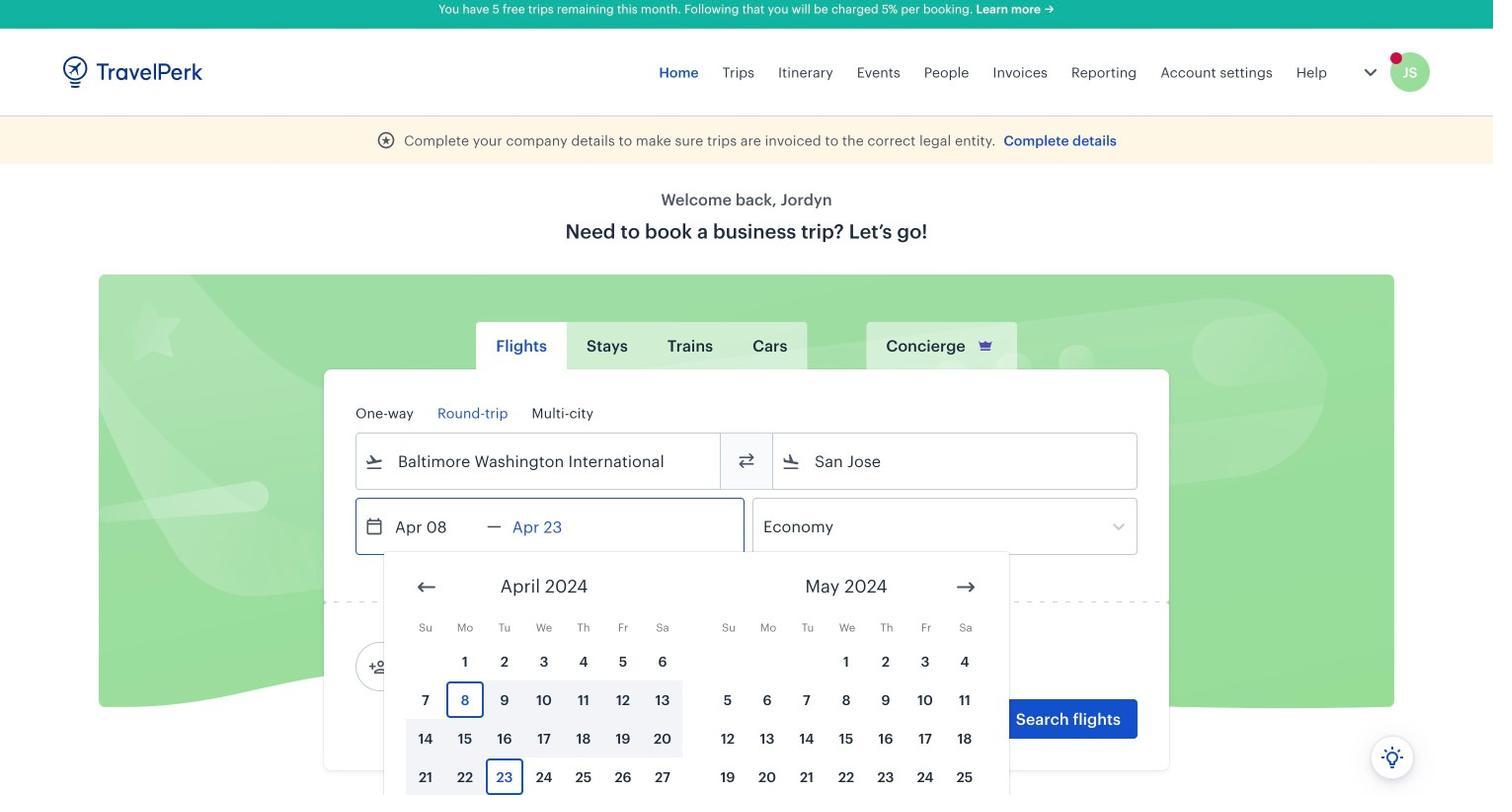 Task type: describe. For each thing, give the bounding box(es) containing it.
Depart text field
[[384, 499, 487, 554]]

From search field
[[384, 446, 695, 477]]

move backward to switch to the previous month. image
[[415, 575, 439, 599]]



Task type: locate. For each thing, give the bounding box(es) containing it.
To search field
[[801, 446, 1111, 477]]

move forward to switch to the next month. image
[[954, 575, 978, 599]]

Add first traveler search field
[[388, 651, 594, 683]]

calendar application
[[384, 552, 1494, 795]]

Return text field
[[502, 499, 604, 554]]



